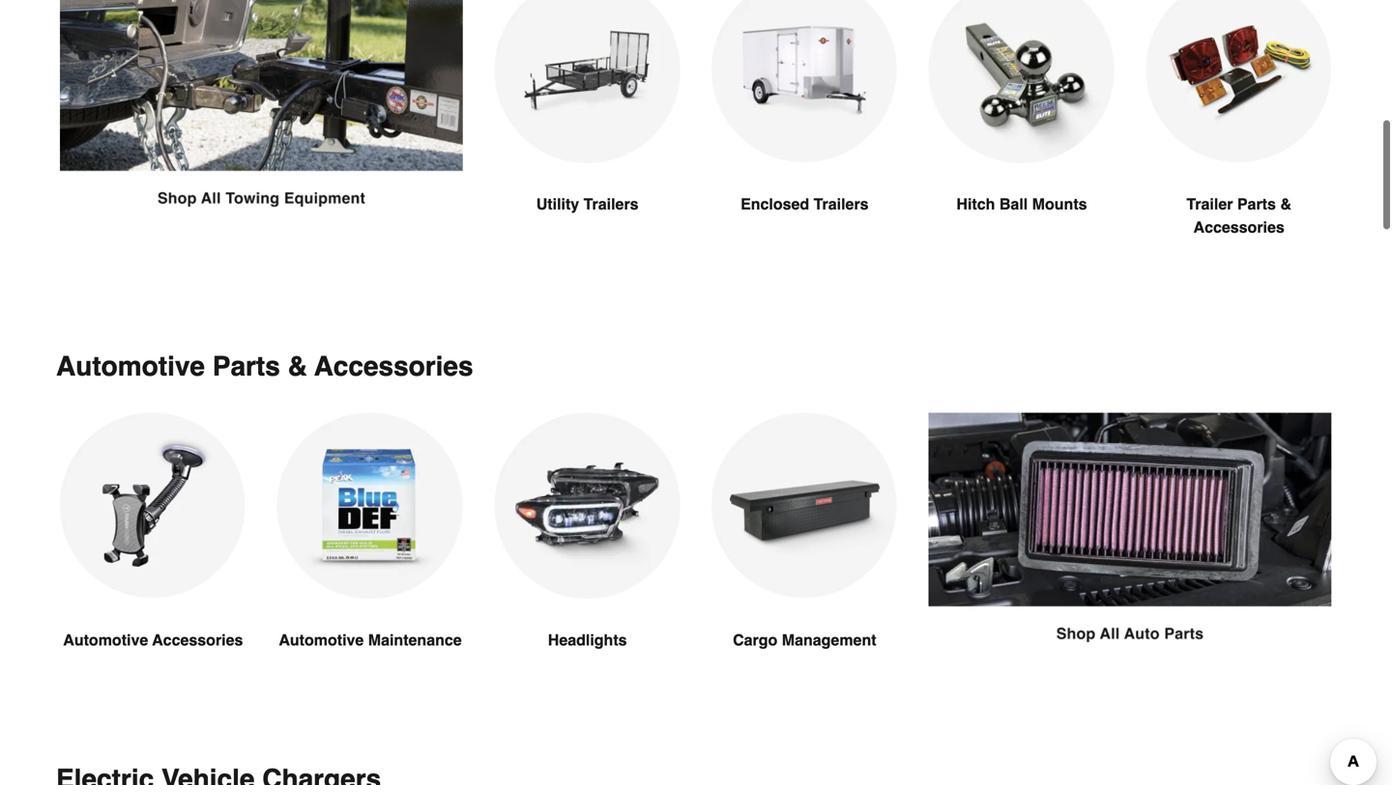 Task type: vqa. For each thing, say whether or not it's contained in the screenshot.
projects to the top
no



Task type: locate. For each thing, give the bounding box(es) containing it.
0 horizontal spatial accessories
[[152, 632, 243, 649]]

a trailer brake and turn signal light kit. image
[[1146, 0, 1332, 164]]

a black craftsman crossover truck tool box. image
[[712, 413, 898, 600]]

a pair of morimoto plug and play toyota headlights. image
[[494, 413, 681, 600]]

0 horizontal spatial parts
[[212, 352, 280, 383]]

headlights
[[548, 632, 627, 649]]

1 trailers from the left
[[584, 195, 639, 213]]

2 horizontal spatial accessories
[[1193, 219, 1285, 237]]

& inside trailer parts & accessories
[[1280, 195, 1291, 213]]

parts
[[1237, 195, 1276, 213], [212, 352, 280, 383]]

management
[[782, 632, 876, 649]]

0 vertical spatial parts
[[1237, 195, 1276, 213]]

accessories inside automotive accessories link
[[152, 632, 243, 649]]

automotive
[[56, 352, 205, 383], [63, 632, 148, 649], [279, 632, 364, 649]]

2 trailers from the left
[[814, 195, 869, 213]]

1 vertical spatial accessories
[[314, 352, 473, 383]]

a box of blue def diesel exhaust fluid. image
[[277, 413, 463, 600]]

trailer
[[1187, 195, 1233, 213]]

0 vertical spatial accessories
[[1193, 219, 1285, 237]]

1 horizontal spatial trailers
[[814, 195, 869, 213]]

parts inside trailer parts & accessories
[[1237, 195, 1276, 213]]

enclosed trailers link
[[712, 0, 898, 263]]

accessories inside trailer parts & accessories
[[1193, 219, 1285, 237]]

& for trailer
[[1280, 195, 1291, 213]]

0 horizontal spatial &
[[288, 352, 307, 383]]

accessories
[[1193, 219, 1285, 237], [314, 352, 473, 383], [152, 632, 243, 649]]

trailers right utility
[[584, 195, 639, 213]]

1 horizontal spatial parts
[[1237, 195, 1276, 213]]

1 vertical spatial parts
[[212, 352, 280, 383]]

a trailer hitch attaching a trailer to a pickup truck parked on a gravel driveway. image
[[60, 0, 463, 210]]

automotive for automotive accessories
[[63, 632, 148, 649]]

hitch ball mounts link
[[929, 0, 1115, 263]]

mounts
[[1032, 195, 1087, 213]]

trailers inside 'link'
[[814, 195, 869, 213]]

accessories for trailer parts & accessories
[[1193, 219, 1285, 237]]

0 horizontal spatial trailers
[[584, 195, 639, 213]]

enclosed
[[741, 195, 809, 213]]

trailers
[[584, 195, 639, 213], [814, 195, 869, 213]]

a trailer hitch triple-ball mount. image
[[929, 0, 1115, 164]]

0 vertical spatial &
[[1280, 195, 1291, 213]]

trailers right enclosed
[[814, 195, 869, 213]]

1 horizontal spatial &
[[1280, 195, 1291, 213]]

a white enclosed trailer. image
[[712, 0, 898, 164]]

hitch ball mounts
[[957, 195, 1087, 213]]

& for automotive
[[288, 352, 307, 383]]

utility trailers link
[[494, 0, 681, 263]]

automotive parts & accessories
[[56, 352, 473, 383]]

2 vertical spatial accessories
[[152, 632, 243, 649]]

&
[[1280, 195, 1291, 213], [288, 352, 307, 383]]

trailers for utility trailers
[[584, 195, 639, 213]]

1 horizontal spatial accessories
[[314, 352, 473, 383]]

1 vertical spatial &
[[288, 352, 307, 383]]



Task type: describe. For each thing, give the bounding box(es) containing it.
automotive maintenance link
[[277, 413, 463, 699]]

automotive accessories link
[[60, 413, 246, 699]]

automotive for automotive parts & accessories
[[56, 352, 205, 383]]

headlights link
[[494, 413, 681, 699]]

parts for automotive
[[212, 352, 280, 383]]

a black utility trailer with ramp. image
[[494, 0, 681, 164]]

cargo management link
[[712, 413, 898, 699]]

trailer parts & accessories
[[1187, 195, 1291, 237]]

automotive maintenance
[[279, 632, 462, 649]]

automotive for automotive maintenance
[[279, 632, 364, 649]]

trailers for enclosed trailers
[[814, 195, 869, 213]]

utility
[[536, 195, 579, 213]]

trailer parts & accessories link
[[1146, 0, 1332, 286]]

utility trailers
[[536, 195, 639, 213]]

parts for trailer
[[1237, 195, 1276, 213]]

ball
[[1000, 195, 1028, 213]]

a reusable air filter. image
[[929, 413, 1332, 646]]

cargo management
[[733, 632, 876, 649]]

hitch
[[957, 195, 995, 213]]

maintenance
[[368, 632, 462, 649]]

automotive accessories
[[63, 632, 243, 649]]

a windshield mount cellphone holder. image
[[60, 413, 246, 600]]

cargo
[[733, 632, 778, 649]]

accessories for automotive parts & accessories
[[314, 352, 473, 383]]

enclosed trailers
[[741, 195, 869, 213]]



